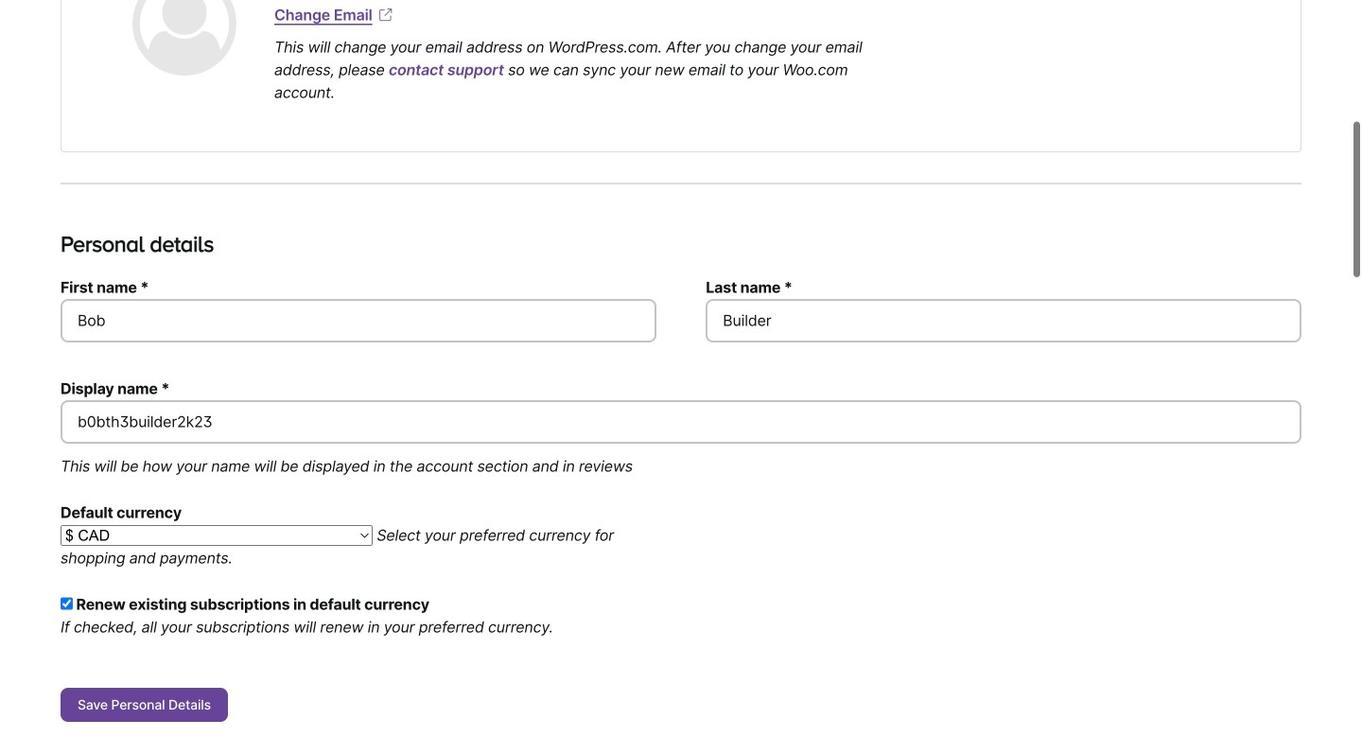 Task type: vqa. For each thing, say whether or not it's contained in the screenshot.
6th + from the bottom of the page
no



Task type: describe. For each thing, give the bounding box(es) containing it.
external link image
[[376, 6, 395, 24]]

gravatar image image
[[132, 0, 237, 76]]



Task type: locate. For each thing, give the bounding box(es) containing it.
None checkbox
[[61, 598, 73, 610]]

None text field
[[61, 299, 657, 343], [706, 299, 1302, 343], [61, 299, 657, 343], [706, 299, 1302, 343]]

None text field
[[61, 400, 1302, 444]]



